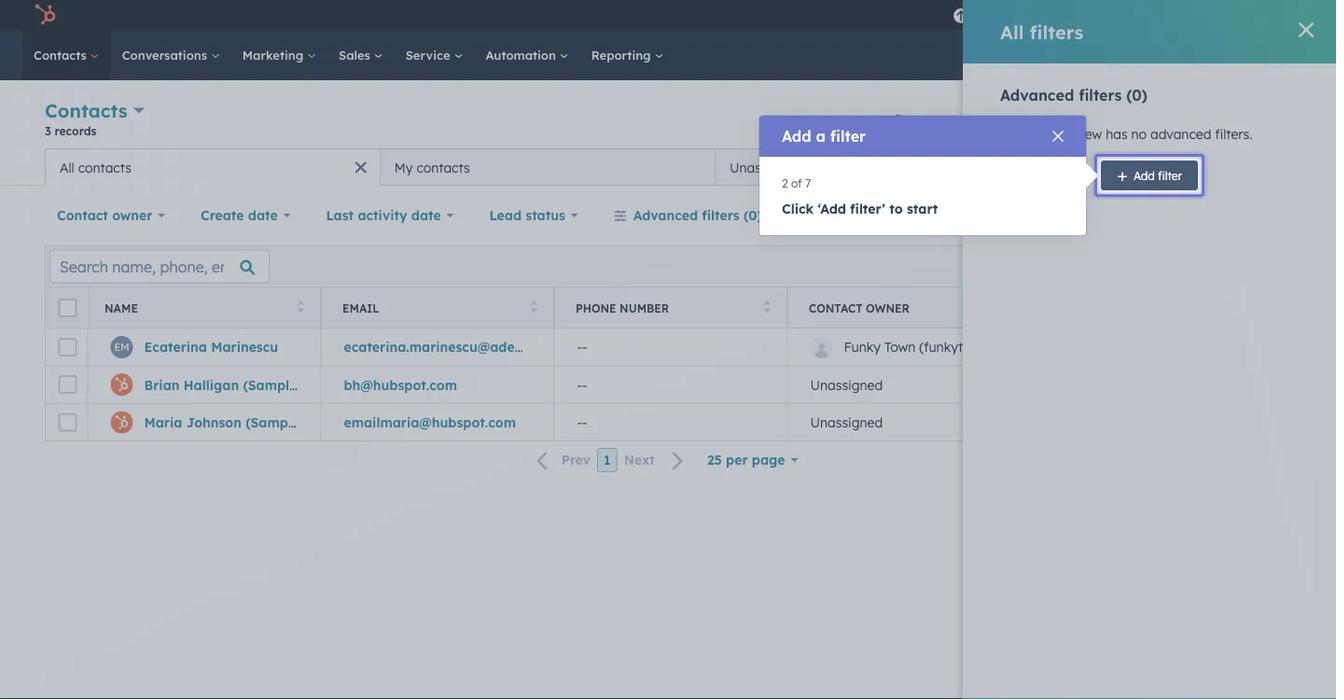 Task type: locate. For each thing, give the bounding box(es) containing it.
1 horizontal spatial press to sort. image
[[531, 300, 538, 313]]

0 horizontal spatial all
[[60, 159, 74, 175]]

view left the has
[[1075, 126, 1102, 142]]

2 horizontal spatial press to sort. image
[[764, 300, 771, 313]]

0 vertical spatial all
[[1000, 20, 1024, 43]]

advanced
[[1000, 86, 1074, 105], [633, 207, 698, 224]]

contact) down email
[[301, 376, 357, 393]]

1 horizontal spatial view
[[1121, 159, 1151, 175]]

1 vertical spatial (sample
[[246, 414, 300, 430]]

0 horizontal spatial view
[[1075, 126, 1102, 142]]

-- button for emailmaria@hubspot.com
[[554, 403, 788, 441]]

advanced inside "advanced filters (0)" "button"
[[633, 207, 698, 224]]

contact inside popup button
[[57, 207, 108, 224]]

create down all contacts button
[[201, 207, 244, 224]]

(0) left click in the right of the page
[[744, 207, 762, 224]]

1 horizontal spatial press to sort. element
[[531, 300, 538, 316]]

contact
[[1236, 113, 1276, 127]]

all for all contacts
[[60, 159, 74, 175]]

1 vertical spatial close image
[[1053, 131, 1064, 142]]

1 horizontal spatial date
[[411, 207, 441, 224]]

1 vertical spatial create
[[201, 207, 244, 224]]

unassigned
[[730, 159, 802, 175], [811, 376, 883, 393], [811, 414, 883, 430]]

2 contacts from the left
[[417, 159, 470, 175]]

0 horizontal spatial press to sort. element
[[297, 300, 304, 316]]

contact owner up funky
[[809, 301, 910, 315]]

1 vertical spatial (0)
[[744, 207, 762, 224]]

unassigned contacts button
[[715, 148, 1051, 186]]

import
[[1117, 113, 1154, 127]]

1 vertical spatial filters
[[1079, 86, 1122, 105]]

1 horizontal spatial advanced
[[1000, 86, 1074, 105]]

1 horizontal spatial filter
[[1158, 168, 1182, 182]]

filters left click in the right of the page
[[702, 207, 740, 224]]

2 -- button from the top
[[554, 366, 788, 403]]

edit columns button
[[1195, 254, 1287, 279]]

2 date from the left
[[411, 207, 441, 224]]

filters up the has
[[1079, 86, 1122, 105]]

lead status
[[489, 207, 565, 224]]

date
[[248, 207, 278, 224], [411, 207, 441, 224]]

date down all contacts button
[[248, 207, 278, 224]]

notifications button
[[1185, 0, 1217, 30]]

1 vertical spatial --
[[577, 376, 588, 393]]

1 horizontal spatial close image
[[1299, 22, 1314, 37]]

0 vertical spatial --
[[577, 339, 588, 355]]

2 horizontal spatial contacts
[[806, 159, 859, 175]]

0 vertical spatial close image
[[1299, 22, 1314, 37]]

press to sort. image
[[297, 300, 304, 313], [531, 300, 538, 313], [764, 300, 771, 313]]

25
[[707, 452, 722, 468]]

1 horizontal spatial all
[[1000, 20, 1024, 43]]

prev button
[[526, 448, 597, 473]]

contacts
[[45, 99, 127, 122]]

1 vertical spatial contact)
[[304, 414, 360, 430]]

(sample down brian halligan (sample contact) link
[[246, 414, 300, 430]]

click
[[782, 201, 814, 217]]

owner up town
[[866, 301, 910, 315]]

create inside create date popup button
[[201, 207, 244, 224]]

column header
[[1021, 287, 1255, 329], [1254, 287, 1336, 329]]

contact owner inside contact owner popup button
[[57, 207, 152, 224]]

ecaterina marinescu
[[144, 339, 278, 355]]

0 vertical spatial filter
[[830, 127, 866, 146]]

column header down edit
[[1021, 287, 1255, 329]]

settings link
[[1158, 5, 1181, 25]]

0 vertical spatial (sample
[[243, 376, 297, 393]]

lead status button
[[477, 197, 590, 234]]

unassigned button for emailmaria@hubspot.com
[[788, 403, 1021, 441]]

menu
[[940, 0, 1314, 30]]

1 horizontal spatial owner
[[866, 301, 910, 315]]

-- for emailmaria@hubspot.com
[[577, 414, 588, 430]]

0 horizontal spatial close image
[[1053, 131, 1064, 142]]

1 unassigned button from the top
[[788, 366, 1021, 403]]

0 horizontal spatial filter
[[830, 127, 866, 146]]

add
[[782, 127, 812, 146], [1091, 159, 1117, 175], [1134, 168, 1155, 182]]

all
[[1000, 20, 1024, 43], [60, 159, 74, 175]]

ecaterina.marinescu@adept.ai
[[344, 339, 544, 355]]

0 horizontal spatial (0)
[[744, 207, 762, 224]]

0 horizontal spatial contact
[[57, 207, 108, 224]]

contacts down records
[[78, 159, 132, 175]]

25 per page
[[707, 452, 785, 468]]

1 vertical spatial view
[[1121, 159, 1151, 175]]

0 vertical spatial (0)
[[1127, 86, 1148, 105]]

0 horizontal spatial owner
[[112, 207, 152, 224]]

contacts inside "button"
[[417, 159, 470, 175]]

2 -- from the top
[[577, 376, 588, 393]]

create for create contact
[[1197, 113, 1232, 127]]

column header down columns
[[1254, 287, 1336, 329]]

date right activity at the top
[[411, 207, 441, 224]]

advanced filters (0) inside "button"
[[633, 207, 762, 224]]

0 vertical spatial advanced filters (0)
[[1000, 86, 1148, 105]]

2 vertical spatial unassigned
[[811, 414, 883, 430]]

2 horizontal spatial press to sort. element
[[764, 300, 771, 316]]

contact owner
[[57, 207, 152, 224], [809, 301, 910, 315]]

2 of 7
[[782, 176, 811, 190]]

3 -- button from the top
[[554, 403, 788, 441]]

bh@hubspot.com button
[[321, 366, 554, 403]]

0 horizontal spatial add
[[782, 127, 812, 146]]

3 -- from the top
[[577, 414, 588, 430]]

contacts right the my
[[417, 159, 470, 175]]

2 horizontal spatial add
[[1134, 168, 1155, 182]]

prev
[[562, 452, 591, 468]]

owner up search name, phone, email addresses, or company search field on the top of the page
[[112, 207, 152, 224]]

1 vertical spatial all
[[60, 159, 74, 175]]

close image up search image
[[1299, 22, 1314, 37]]

1 vertical spatial contact
[[809, 301, 863, 315]]

add inside popup button
[[1091, 159, 1117, 175]]

0 vertical spatial contact)
[[301, 376, 357, 393]]

2 vertical spatial filters
[[702, 207, 740, 224]]

contact
[[57, 207, 108, 224], [809, 301, 863, 315]]

unassigned for bh@hubspot.com
[[811, 376, 883, 393]]

2 press to sort. image from the left
[[531, 300, 538, 313]]

1 vertical spatial unassigned
[[811, 376, 883, 393]]

1 vertical spatial advanced
[[633, 207, 698, 224]]

view
[[1075, 126, 1102, 142], [1121, 159, 1151, 175]]

unassigned button
[[788, 366, 1021, 403], [788, 403, 1021, 441]]

0 horizontal spatial press to sort. image
[[297, 300, 304, 313]]

unassigned button for bh@hubspot.com
[[788, 366, 1021, 403]]

1 -- from the top
[[577, 339, 588, 355]]

contact owner button
[[45, 197, 177, 234]]

(0) up the import
[[1127, 86, 1148, 105]]

owner
[[112, 207, 152, 224], [866, 301, 910, 315]]

actions button
[[1008, 105, 1090, 135]]

brian
[[144, 376, 180, 393]]

view down no
[[1121, 159, 1151, 175]]

pagination navigation
[[526, 448, 695, 473]]

create date button
[[189, 197, 303, 234]]

search image
[[1297, 49, 1310, 62]]

contact) for bh@hubspot.com
[[301, 376, 357, 393]]

create
[[1197, 113, 1232, 127], [201, 207, 244, 224]]

1 vertical spatial contact owner
[[809, 301, 910, 315]]

0 horizontal spatial date
[[248, 207, 278, 224]]

per
[[726, 452, 748, 468]]

1 contacts from the left
[[78, 159, 132, 175]]

add for add a filter
[[782, 127, 812, 146]]

upgrade
[[973, 9, 1026, 24]]

(sample
[[243, 376, 297, 393], [246, 414, 300, 430]]

0 vertical spatial contact owner
[[57, 207, 152, 224]]

advanced
[[1151, 126, 1212, 142]]

maria johnson (sample contact) link
[[144, 414, 360, 430]]

contacts up 7
[[806, 159, 859, 175]]

town
[[885, 339, 916, 355]]

create inside create contact button
[[1197, 113, 1232, 127]]

2 unassigned button from the top
[[788, 403, 1021, 441]]

add view (3/5)
[[1091, 159, 1187, 175]]

my
[[395, 159, 413, 175]]

phone
[[576, 301, 616, 315]]

view inside popup button
[[1121, 159, 1151, 175]]

contacts button
[[45, 97, 145, 124]]

0 horizontal spatial create
[[201, 207, 244, 224]]

all left the calling icon on the right of the page
[[1000, 20, 1024, 43]]

filters.
[[1215, 126, 1253, 142]]

add a filter
[[782, 127, 866, 146]]

contact up funky
[[809, 301, 863, 315]]

all inside button
[[60, 159, 74, 175]]

brian halligan (sample contact)
[[144, 376, 357, 393]]

1 vertical spatial owner
[[866, 301, 910, 315]]

1 press to sort. element from the left
[[297, 300, 304, 316]]

-- button for ecaterina.marinescu@adept.ai
[[554, 329, 788, 366]]

close image
[[1299, 22, 1314, 37], [1053, 131, 1064, 142]]

0 horizontal spatial advanced filters (0)
[[633, 207, 762, 224]]

unassigned inside button
[[730, 159, 802, 175]]

1 vertical spatial filter
[[1158, 168, 1182, 182]]

funky town (funkytownclown1@gmail.com) button
[[788, 329, 1111, 366]]

menu item
[[1039, 0, 1042, 30]]

contacts
[[78, 159, 132, 175], [417, 159, 470, 175], [806, 159, 859, 175]]

press to sort. element
[[297, 300, 304, 316], [531, 300, 538, 316], [764, 300, 771, 316]]

0 vertical spatial view
[[1075, 126, 1102, 142]]

create date
[[201, 207, 278, 224]]

3 contacts from the left
[[806, 159, 859, 175]]

(sample up 'maria johnson (sample contact)' link
[[243, 376, 297, 393]]

0 vertical spatial contact
[[57, 207, 108, 224]]

activity
[[358, 207, 407, 224]]

1 horizontal spatial contact owner
[[809, 301, 910, 315]]

filters
[[1030, 20, 1084, 43], [1079, 86, 1122, 105], [702, 207, 740, 224]]

owner inside popup button
[[112, 207, 152, 224]]

1 horizontal spatial create
[[1197, 113, 1232, 127]]

last activity date
[[326, 207, 441, 224]]

add inside button
[[1134, 168, 1155, 182]]

1 date from the left
[[248, 207, 278, 224]]

all down 3 records
[[60, 159, 74, 175]]

0 horizontal spatial contact owner
[[57, 207, 152, 224]]

1 horizontal spatial add
[[1091, 159, 1117, 175]]

0 horizontal spatial contacts
[[78, 159, 132, 175]]

my contacts button
[[380, 148, 715, 186]]

advanced filters (0)
[[1000, 86, 1148, 105], [633, 207, 762, 224]]

Search name, phone, email addresses, or company search field
[[49, 250, 270, 283]]

-- button
[[554, 329, 788, 366], [554, 366, 788, 403], [554, 403, 788, 441]]

contact down the all contacts
[[57, 207, 108, 224]]

1 horizontal spatial contacts
[[417, 159, 470, 175]]

1 -- button from the top
[[554, 329, 788, 366]]

create for create date
[[201, 207, 244, 224]]

2 vertical spatial --
[[577, 414, 588, 430]]

bh@hubspot.com
[[344, 376, 457, 393]]

filters left marketplaces icon
[[1030, 20, 1084, 43]]

contact owner down the all contacts
[[57, 207, 152, 224]]

email
[[343, 301, 379, 315]]

press to sort. image for phone number
[[764, 300, 771, 313]]

add for add filter
[[1134, 168, 1155, 182]]

this view has no advanced filters.
[[1047, 126, 1253, 142]]

3 press to sort. element from the left
[[764, 300, 771, 316]]

1 vertical spatial advanced filters (0)
[[633, 207, 762, 224]]

create left the contact
[[1197, 113, 1232, 127]]

0 vertical spatial advanced
[[1000, 86, 1074, 105]]

settings image
[[1161, 8, 1178, 25]]

0 vertical spatial unassigned
[[730, 159, 802, 175]]

import button
[[1101, 105, 1170, 135]]

last
[[326, 207, 354, 224]]

view for has
[[1075, 126, 1102, 142]]

-
[[577, 339, 582, 355], [582, 339, 588, 355], [577, 376, 582, 393], [582, 376, 588, 393], [577, 414, 582, 430], [582, 414, 588, 430]]

0 horizontal spatial advanced
[[633, 207, 698, 224]]

(sample for halligan
[[243, 376, 297, 393]]

all for all filters
[[1000, 20, 1024, 43]]

bh@hubspot.com link
[[344, 376, 457, 393]]

close image down actions
[[1053, 131, 1064, 142]]

2 press to sort. element from the left
[[531, 300, 538, 316]]

3 press to sort. image from the left
[[764, 300, 771, 313]]

hubspot image
[[34, 4, 56, 26]]

0 vertical spatial create
[[1197, 113, 1232, 127]]

a
[[816, 127, 826, 146]]

all contacts button
[[45, 148, 380, 186]]

3 records
[[45, 124, 96, 138]]

contact) down bh@hubspot.com 'link'
[[304, 414, 360, 430]]

menu containing funky
[[940, 0, 1314, 30]]

0 vertical spatial owner
[[112, 207, 152, 224]]



Task type: vqa. For each thing, say whether or not it's contained in the screenshot.
a
yes



Task type: describe. For each thing, give the bounding box(es) containing it.
ecaterina.marinescu@adept.ai button
[[321, 329, 554, 366]]

funky town image
[[1232, 7, 1249, 23]]

quality
[[948, 112, 996, 128]]

all filters
[[1000, 20, 1084, 43]]

(funkytownclown1@gmail.com)
[[919, 339, 1111, 355]]

records
[[55, 124, 96, 138]]

help button
[[1123, 0, 1154, 30]]

marketplaces image
[[1091, 8, 1108, 25]]

maria johnson (sample contact)
[[144, 414, 360, 430]]

press to sort. image for email
[[531, 300, 538, 313]]

contacts for unassigned contacts
[[806, 159, 859, 175]]

contacts for my contacts
[[417, 159, 470, 175]]

notifications image
[[1193, 8, 1209, 25]]

contact) for emailmaria@hubspot.com
[[304, 414, 360, 430]]

unassigned for emailmaria@hubspot.com
[[811, 414, 883, 430]]

search button
[[1288, 39, 1320, 71]]

data
[[912, 112, 944, 128]]

(sample for johnson
[[246, 414, 300, 430]]

number
[[620, 301, 669, 315]]

funky
[[844, 339, 881, 355]]

actions
[[1024, 113, 1063, 127]]

2
[[782, 176, 788, 190]]

1 press to sort. image from the left
[[297, 300, 304, 313]]

1 button
[[597, 448, 618, 472]]

johnson
[[186, 414, 242, 430]]

last activity date button
[[314, 197, 466, 234]]

emailmaria@hubspot.com
[[344, 414, 516, 430]]

edit
[[1207, 259, 1228, 273]]

help image
[[1130, 8, 1147, 25]]

1 column header from the left
[[1021, 287, 1255, 329]]

create contact
[[1197, 113, 1276, 127]]

next
[[624, 452, 655, 468]]

press to sort. element for email
[[531, 300, 538, 316]]

columns
[[1231, 259, 1275, 273]]

lead
[[489, 207, 522, 224]]

create contact button
[[1181, 105, 1292, 135]]

start
[[907, 201, 938, 217]]

1
[[604, 452, 611, 468]]

no
[[1132, 126, 1147, 142]]

upgrade image
[[953, 8, 969, 25]]

funky
[[1252, 7, 1284, 22]]

press to sort. element for phone number
[[764, 300, 771, 316]]

ecaterina.marinescu@adept.ai link
[[344, 339, 544, 355]]

click 'add filter' to start
[[782, 201, 938, 217]]

-- button for bh@hubspot.com
[[554, 366, 788, 403]]

filter'
[[850, 201, 886, 217]]

(3/5)
[[1155, 159, 1187, 175]]

marinescu
[[211, 339, 278, 355]]

0 vertical spatial filters
[[1030, 20, 1084, 43]]

name
[[105, 301, 138, 315]]

contacts for all contacts
[[78, 159, 132, 175]]

this
[[1047, 126, 1071, 142]]

to
[[890, 201, 903, 217]]

data quality
[[912, 112, 996, 128]]

25 per page button
[[695, 441, 810, 479]]

brian halligan (sample contact) link
[[144, 376, 357, 393]]

phone number
[[576, 301, 669, 315]]

-- for ecaterina.marinescu@adept.ai
[[577, 339, 588, 355]]

ecaterina marinescu link
[[144, 339, 278, 355]]

next button
[[618, 448, 695, 473]]

marketplaces button
[[1080, 0, 1119, 30]]

contacts banner
[[45, 96, 1292, 148]]

emailmaria@hubspot.com link
[[344, 414, 516, 430]]

page
[[752, 452, 785, 468]]

filters inside "button"
[[702, 207, 740, 224]]

calling icon button
[[1044, 3, 1076, 27]]

1 horizontal spatial advanced filters (0)
[[1000, 86, 1148, 105]]

advanced filters (0) button
[[602, 197, 774, 234]]

halligan
[[184, 376, 239, 393]]

(0) inside "button"
[[744, 207, 762, 224]]

add for add view (3/5)
[[1091, 159, 1117, 175]]

1 horizontal spatial contact
[[809, 301, 863, 315]]

maria
[[144, 414, 182, 430]]

3
[[45, 124, 51, 138]]

hubspot link
[[22, 4, 70, 26]]

has
[[1106, 126, 1128, 142]]

funky button
[[1221, 0, 1312, 30]]

add filter
[[1134, 168, 1182, 182]]

2 column header from the left
[[1254, 287, 1336, 329]]

Search HubSpot search field
[[1074, 39, 1303, 71]]

-- for bh@hubspot.com
[[577, 376, 588, 393]]

calling icon image
[[1052, 7, 1069, 24]]

view for (3/5)
[[1121, 159, 1151, 175]]

emailmaria@hubspot.com button
[[321, 403, 554, 441]]

add filter button
[[1101, 161, 1198, 190]]

unassigned contacts
[[730, 159, 859, 175]]

add view (3/5) button
[[1058, 148, 1210, 186]]

filter inside add filter button
[[1158, 168, 1182, 182]]

status
[[526, 207, 565, 224]]

of
[[791, 176, 802, 190]]

'add
[[818, 201, 846, 217]]

edit columns
[[1207, 259, 1275, 273]]

1 horizontal spatial (0)
[[1127, 86, 1148, 105]]

ecaterina
[[144, 339, 207, 355]]

my contacts
[[395, 159, 470, 175]]

7
[[805, 176, 811, 190]]

funky town (funkytownclown1@gmail.com)
[[844, 339, 1111, 355]]



